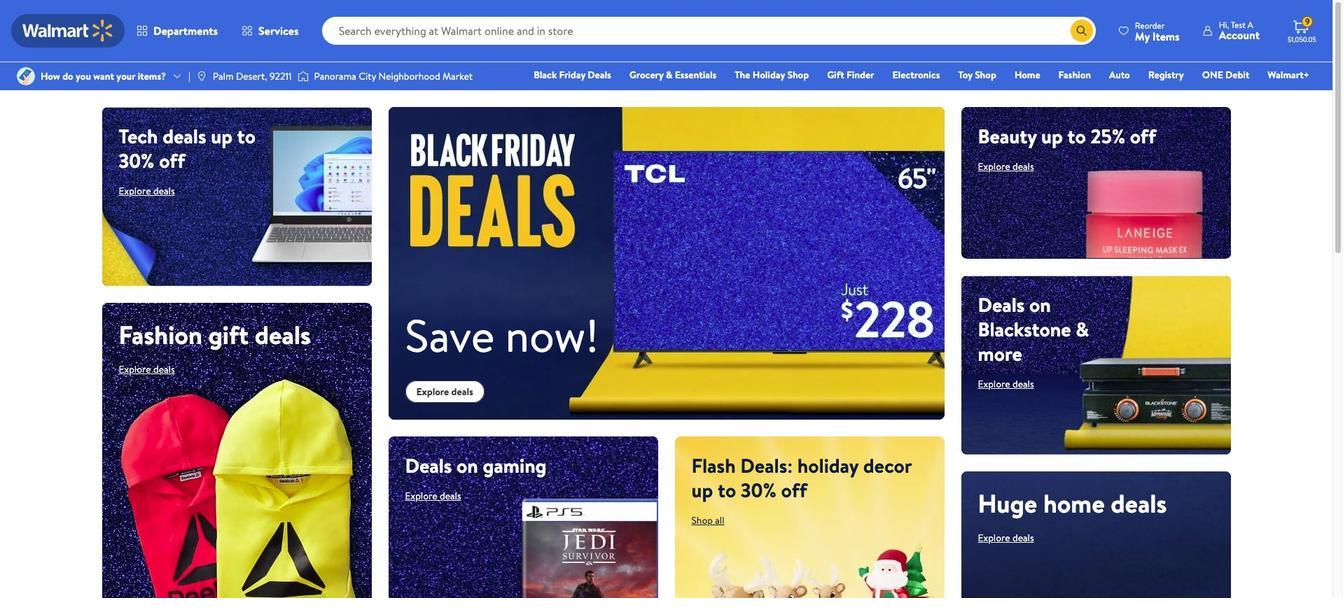 Task type: locate. For each thing, give the bounding box(es) containing it.
explore for fashion gift deals
[[119, 363, 151, 377]]

up right beauty
[[1042, 123, 1063, 150]]

30%
[[119, 147, 154, 174], [741, 477, 777, 504]]

huge
[[978, 486, 1037, 521]]

deals for fashion gift deals
[[153, 363, 175, 377]]

deals down more
[[1013, 377, 1034, 391]]

0 horizontal spatial deals
[[405, 452, 452, 480]]

2 horizontal spatial off
[[1130, 123, 1156, 150]]

explore deals for deals on blackstone & more
[[978, 377, 1034, 391]]

deals for deals on blackstone & more
[[978, 291, 1025, 318]]

0 vertical spatial deals
[[588, 68, 611, 82]]

1 horizontal spatial fashion
[[1059, 68, 1091, 82]]

all
[[715, 514, 725, 528]]

deals right the tech
[[163, 123, 206, 150]]

grocery & essentials
[[630, 68, 717, 82]]

2 horizontal spatial shop
[[975, 68, 997, 82]]

0 vertical spatial on
[[1030, 291, 1051, 318]]

to down desert,
[[237, 123, 256, 150]]

deals down beauty
[[1013, 160, 1034, 174]]

search icon image
[[1076, 25, 1088, 36]]

deals
[[588, 68, 611, 82], [978, 291, 1025, 318], [405, 452, 452, 480]]

explore deals for save now!
[[416, 385, 473, 399]]

0 vertical spatial &
[[666, 68, 673, 82]]

walmart+ link
[[1262, 67, 1316, 83]]

walmart+
[[1268, 68, 1310, 82]]

0 horizontal spatial on
[[457, 452, 478, 480]]

to up "all"
[[718, 477, 736, 504]]

1 horizontal spatial on
[[1030, 291, 1051, 318]]

the
[[735, 68, 750, 82]]

deals inside deals on blackstone & more
[[978, 291, 1025, 318]]

1 horizontal spatial to
[[718, 477, 736, 504]]

1 horizontal spatial off
[[781, 477, 807, 504]]

shop all link
[[692, 514, 725, 528]]

0 horizontal spatial  image
[[17, 67, 35, 85]]

explore deals link for fashion gift deals
[[119, 363, 175, 377]]

9
[[1306, 16, 1310, 27]]

up down palm
[[211, 123, 233, 150]]

explore for deals on blackstone & more
[[978, 377, 1010, 391]]

& inside deals on blackstone & more
[[1076, 316, 1089, 343]]

on for blackstone
[[1030, 291, 1051, 318]]

explore deals link for tech deals up to 30% off
[[119, 184, 175, 198]]

deals for deals on gaming
[[440, 489, 461, 503]]

2 horizontal spatial deals
[[978, 291, 1025, 318]]

0 horizontal spatial 30%
[[119, 147, 154, 174]]

beauty up to 25% off
[[978, 123, 1156, 150]]

explore for save now!
[[416, 385, 449, 399]]

shop inside "link"
[[788, 68, 809, 82]]

gift
[[827, 68, 844, 82]]

1 horizontal spatial up
[[692, 477, 713, 504]]

electronics
[[893, 68, 940, 82]]

grocery
[[630, 68, 664, 82]]

 image left how
[[17, 67, 35, 85]]

shop right 'holiday'
[[788, 68, 809, 82]]

1 vertical spatial on
[[457, 452, 478, 480]]

deals on gaming
[[405, 452, 547, 480]]

home
[[1044, 486, 1105, 521]]

shop left "all"
[[692, 514, 713, 528]]

palm desert, 92211
[[213, 69, 292, 83]]

to
[[237, 123, 256, 150], [1068, 123, 1086, 150], [718, 477, 736, 504]]

tech deals up to 30% off
[[119, 123, 256, 174]]

desert,
[[236, 69, 267, 83]]

debit
[[1226, 68, 1250, 82]]

fashion left gift
[[119, 318, 202, 353]]

deals down save
[[451, 385, 473, 399]]

explore deals link for save now!
[[405, 381, 485, 403]]

1 horizontal spatial shop
[[788, 68, 809, 82]]

home
[[1015, 68, 1041, 82]]

registry
[[1148, 68, 1184, 82]]

now!
[[505, 304, 599, 367]]

deals
[[163, 123, 206, 150], [1013, 160, 1034, 174], [153, 184, 175, 198], [255, 318, 311, 353], [153, 363, 175, 377], [1013, 377, 1034, 391], [451, 385, 473, 399], [1111, 486, 1167, 521], [440, 489, 461, 503], [1013, 531, 1034, 545]]

1 horizontal spatial &
[[1076, 316, 1089, 343]]

toy shop link
[[952, 67, 1003, 83]]

2 horizontal spatial up
[[1042, 123, 1063, 150]]

up inside tech deals up to 30% off
[[211, 123, 233, 150]]

1 vertical spatial deals
[[978, 291, 1025, 318]]

gift finder
[[827, 68, 874, 82]]

gift finder link
[[821, 67, 881, 83]]

want
[[93, 69, 114, 83]]

deals down deals on gaming in the left of the page
[[440, 489, 461, 503]]

1 vertical spatial 30%
[[741, 477, 777, 504]]

1 vertical spatial fashion
[[119, 318, 202, 353]]

shop
[[788, 68, 809, 82], [975, 68, 997, 82], [692, 514, 713, 528]]

to left 25%
[[1068, 123, 1086, 150]]

on inside deals on blackstone & more
[[1030, 291, 1051, 318]]

&
[[666, 68, 673, 82], [1076, 316, 1089, 343]]

explore deals link
[[978, 160, 1034, 174], [119, 184, 175, 198], [119, 363, 175, 377], [978, 377, 1034, 391], [405, 381, 485, 403], [405, 489, 461, 503], [978, 531, 1034, 545]]

neighborhood
[[379, 69, 440, 83]]

1 horizontal spatial 30%
[[741, 477, 777, 504]]

 image
[[17, 67, 35, 85], [196, 71, 207, 82]]

0 vertical spatial 30%
[[119, 147, 154, 174]]

fashion down search icon
[[1059, 68, 1091, 82]]

 image
[[297, 69, 309, 83]]

explore deals for deals on gaming
[[405, 489, 461, 503]]

to inside tech deals up to 30% off
[[237, 123, 256, 150]]

1 vertical spatial &
[[1076, 316, 1089, 343]]

reorder
[[1135, 19, 1165, 31]]

essentials
[[675, 68, 717, 82]]

0 horizontal spatial &
[[666, 68, 673, 82]]

shop right toy
[[975, 68, 997, 82]]

0 horizontal spatial fashion
[[119, 318, 202, 353]]

deals for tech deals up to 30% off
[[153, 184, 175, 198]]

how
[[41, 69, 60, 83]]

explore
[[978, 160, 1010, 174], [119, 184, 151, 198], [119, 363, 151, 377], [978, 377, 1010, 391], [416, 385, 449, 399], [405, 489, 437, 503], [978, 531, 1010, 545]]

up
[[211, 123, 233, 150], [1042, 123, 1063, 150], [692, 477, 713, 504]]

flash
[[692, 452, 736, 480]]

& right grocery
[[666, 68, 673, 82]]

toy
[[958, 68, 973, 82]]

one debit
[[1202, 68, 1250, 82]]

fashion
[[1059, 68, 1091, 82], [119, 318, 202, 353]]

on for gaming
[[457, 452, 478, 480]]

deals down tech deals up to 30% off
[[153, 184, 175, 198]]

fashion for fashion
[[1059, 68, 1091, 82]]

up up "shop all" link
[[692, 477, 713, 504]]

auto link
[[1103, 67, 1137, 83]]

deals for save now!
[[451, 385, 473, 399]]

deals down huge
[[1013, 531, 1034, 545]]

0 horizontal spatial up
[[211, 123, 233, 150]]

& right blackstone
[[1076, 316, 1089, 343]]

explore for deals on gaming
[[405, 489, 437, 503]]

explore deals for tech deals up to 30% off
[[119, 184, 175, 198]]

Search search field
[[322, 17, 1096, 45]]

30% inside tech deals up to 30% off
[[119, 147, 154, 174]]

items?
[[138, 69, 166, 83]]

my
[[1135, 28, 1150, 44]]

toy shop
[[958, 68, 997, 82]]

0 vertical spatial fashion
[[1059, 68, 1091, 82]]

services button
[[230, 14, 311, 48]]

reorder my items
[[1135, 19, 1180, 44]]

the holiday shop
[[735, 68, 809, 82]]

0 horizontal spatial off
[[159, 147, 185, 174]]

friday
[[559, 68, 586, 82]]

2 vertical spatial deals
[[405, 452, 452, 480]]

deals down fashion gift deals
[[153, 363, 175, 377]]

panorama city neighborhood market
[[314, 69, 473, 83]]

on
[[1030, 291, 1051, 318], [457, 452, 478, 480]]

2 horizontal spatial to
[[1068, 123, 1086, 150]]

 image right |
[[196, 71, 207, 82]]

panorama
[[314, 69, 356, 83]]

off
[[1130, 123, 1156, 150], [159, 147, 185, 174], [781, 477, 807, 504]]

0 horizontal spatial to
[[237, 123, 256, 150]]

1 horizontal spatial  image
[[196, 71, 207, 82]]



Task type: describe. For each thing, give the bounding box(es) containing it.
flash deals: holiday decor up to 30% off
[[692, 452, 912, 504]]

gaming
[[483, 452, 547, 480]]

do
[[62, 69, 73, 83]]

explore for tech deals up to 30% off
[[119, 184, 151, 198]]

decor
[[863, 452, 912, 480]]

1 horizontal spatial deals
[[588, 68, 611, 82]]

services
[[259, 23, 299, 39]]

you
[[76, 69, 91, 83]]

finder
[[847, 68, 874, 82]]

save now!
[[405, 304, 599, 367]]

0 horizontal spatial shop
[[692, 514, 713, 528]]

holiday
[[753, 68, 785, 82]]

deals inside tech deals up to 30% off
[[163, 123, 206, 150]]

more
[[978, 340, 1022, 367]]

deals for beauty up to 25% off
[[1013, 160, 1034, 174]]

the holiday shop link
[[729, 67, 815, 83]]

explore deals for fashion gift deals
[[119, 363, 175, 377]]

fashion link
[[1052, 67, 1098, 83]]

 image for how
[[17, 67, 35, 85]]

black
[[534, 68, 557, 82]]

explore for beauty up to 25% off
[[978, 160, 1010, 174]]

departments button
[[125, 14, 230, 48]]

hi,
[[1219, 19, 1229, 31]]

 image for palm
[[196, 71, 207, 82]]

fashion gift deals
[[119, 318, 311, 353]]

one debit link
[[1196, 67, 1256, 83]]

walmart image
[[22, 20, 113, 42]]

deals:
[[741, 452, 793, 480]]

electronics link
[[886, 67, 947, 83]]

explore deals link for huge home deals
[[978, 531, 1034, 545]]

explore for huge home deals
[[978, 531, 1010, 545]]

black friday deals link
[[528, 67, 618, 83]]

Walmart Site-Wide search field
[[322, 17, 1096, 45]]

tech
[[119, 123, 158, 150]]

hi, test a account
[[1219, 19, 1260, 43]]

test
[[1231, 19, 1246, 31]]

black friday deals
[[534, 68, 611, 82]]

off inside tech deals up to 30% off
[[159, 147, 185, 174]]

& inside grocery & essentials link
[[666, 68, 673, 82]]

25%
[[1091, 123, 1126, 150]]

grocery & essentials link
[[623, 67, 723, 83]]

account
[[1219, 27, 1260, 43]]

explore deals for huge home deals
[[978, 531, 1034, 545]]

deals on blackstone & more
[[978, 291, 1089, 367]]

fashion for fashion gift deals
[[119, 318, 202, 353]]

auto
[[1109, 68, 1130, 82]]

deals for huge home deals
[[1013, 531, 1034, 545]]

items
[[1153, 28, 1180, 44]]

one
[[1202, 68, 1223, 82]]

clear search field text image
[[1054, 25, 1065, 36]]

how do you want your items?
[[41, 69, 166, 83]]

30% inside the flash deals: holiday decor up to 30% off
[[741, 477, 777, 504]]

to inside the flash deals: holiday decor up to 30% off
[[718, 477, 736, 504]]

market
[[443, 69, 473, 83]]

$1,050.05
[[1288, 34, 1317, 44]]

explore deals link for beauty up to 25% off
[[978, 160, 1034, 174]]

|
[[188, 69, 190, 83]]

deals right home
[[1111, 486, 1167, 521]]

city
[[359, 69, 376, 83]]

deals for deals on blackstone & more
[[1013, 377, 1034, 391]]

explore deals link for deals on gaming
[[405, 489, 461, 503]]

beauty
[[978, 123, 1037, 150]]

registry link
[[1142, 67, 1191, 83]]

home link
[[1009, 67, 1047, 83]]

up inside the flash deals: holiday decor up to 30% off
[[692, 477, 713, 504]]

explore deals link for deals on blackstone & more
[[978, 377, 1034, 391]]

92211
[[270, 69, 292, 83]]

deals for deals on gaming
[[405, 452, 452, 480]]

blackstone
[[978, 316, 1071, 343]]

9 $1,050.05
[[1288, 16, 1317, 44]]

a
[[1248, 19, 1253, 31]]

holiday
[[798, 452, 859, 480]]

off inside the flash deals: holiday decor up to 30% off
[[781, 477, 807, 504]]

palm
[[213, 69, 234, 83]]

huge home deals
[[978, 486, 1167, 521]]

gift
[[208, 318, 249, 353]]

deals right gift
[[255, 318, 311, 353]]

save
[[405, 304, 495, 367]]

your
[[117, 69, 135, 83]]

shop all
[[692, 514, 725, 528]]

explore deals for beauty up to 25% off
[[978, 160, 1034, 174]]

departments
[[153, 23, 218, 39]]



Task type: vqa. For each thing, say whether or not it's contained in the screenshot.
Benefits in the right top of the page
no



